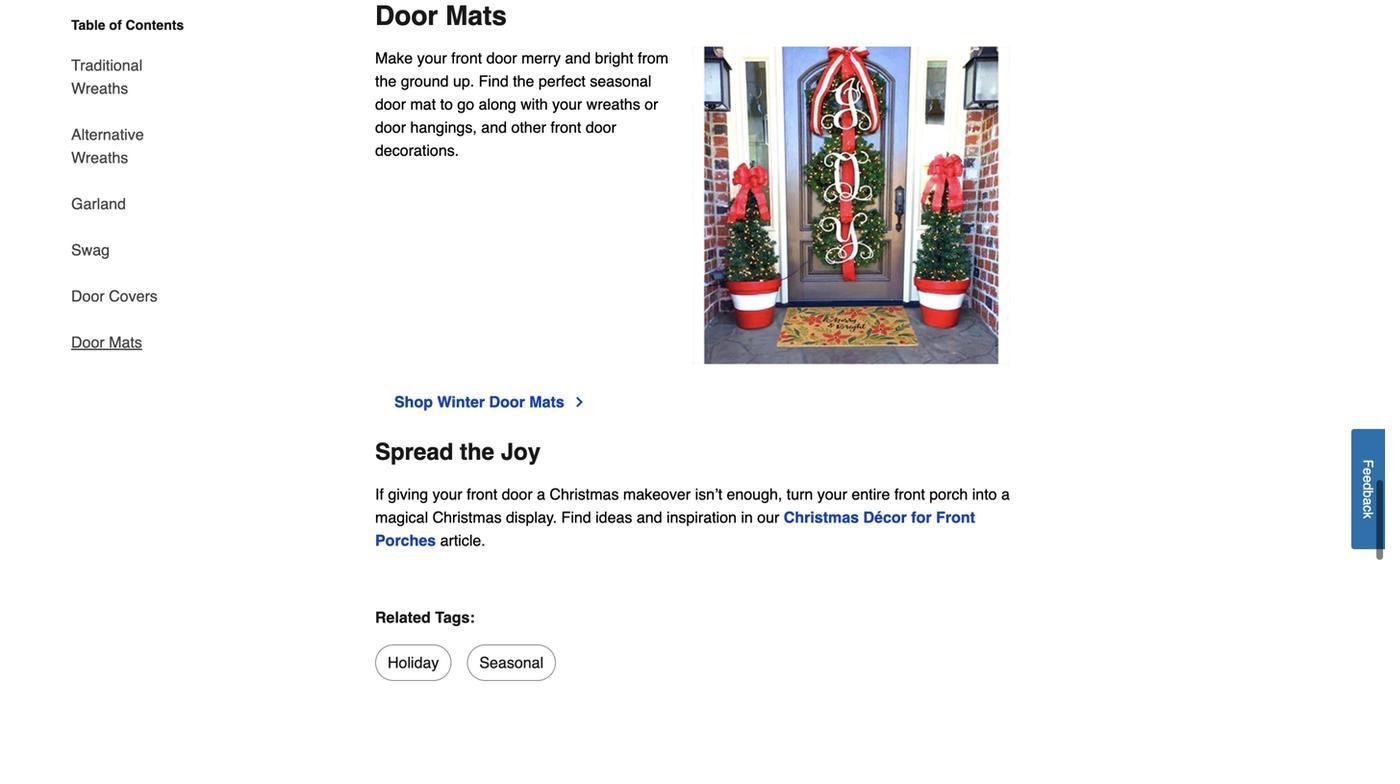 Task type: locate. For each thing, give the bounding box(es) containing it.
and up perfect
[[565, 49, 591, 67]]

1 vertical spatial and
[[481, 118, 507, 136]]

seasonal
[[480, 654, 544, 672]]

make your front door merry and bright from the ground up. find the perfect seasonal door mat to go along with your wreaths or door hangings, and other front door decorations.
[[375, 49, 669, 159]]

display.
[[506, 509, 557, 527]]

wreaths down "traditional"
[[71, 79, 128, 97]]

mats
[[446, 0, 507, 31], [109, 333, 142, 351], [530, 393, 565, 411]]

1 wreaths from the top
[[71, 79, 128, 97]]

seasonal link
[[467, 645, 556, 682]]

alternative wreaths link
[[71, 112, 200, 181]]

2 vertical spatial mats
[[530, 393, 565, 411]]

door up decorations.
[[375, 118, 406, 136]]

c
[[1361, 505, 1377, 512]]

covers
[[109, 287, 158, 305]]

and down makeover at left
[[637, 509, 663, 527]]

1 horizontal spatial door mats
[[375, 0, 507, 31]]

door up make
[[375, 0, 438, 31]]

christmas décor for front porches link
[[375, 509, 976, 550]]

e up 'd'
[[1361, 468, 1377, 475]]

2 horizontal spatial christmas
[[784, 509, 859, 527]]

2 vertical spatial and
[[637, 509, 663, 527]]

find up along
[[479, 72, 509, 90]]

christmas décor for front porches
[[375, 509, 976, 550]]

with
[[521, 95, 548, 113]]

door mats
[[375, 0, 507, 31], [71, 333, 142, 351]]

door
[[487, 49, 517, 67], [375, 95, 406, 113], [375, 118, 406, 136], [586, 118, 617, 136], [502, 486, 533, 503]]

the up with
[[513, 72, 535, 90]]

2 horizontal spatial and
[[637, 509, 663, 527]]

1 vertical spatial find
[[562, 509, 592, 527]]

magical
[[375, 509, 428, 527]]

swag
[[71, 241, 110, 259]]

0 vertical spatial door mats
[[375, 0, 507, 31]]

related
[[375, 609, 431, 627]]

the left joy
[[460, 439, 495, 465]]

wreaths for alternative wreaths
[[71, 149, 128, 166]]

decorations.
[[375, 141, 459, 159]]

wreaths inside the "traditional wreaths"
[[71, 79, 128, 97]]

christmas down turn
[[784, 509, 859, 527]]

a up k
[[1361, 498, 1377, 505]]

front
[[451, 49, 482, 67], [551, 118, 582, 136], [467, 486, 498, 503], [895, 486, 926, 503]]

find inside make your front door merry and bright from the ground up. find the perfect seasonal door mat to go along with your wreaths or door hangings, and other front door decorations.
[[479, 72, 509, 90]]

1 horizontal spatial a
[[1002, 486, 1010, 503]]

0 horizontal spatial a
[[537, 486, 546, 503]]

a up display.
[[537, 486, 546, 503]]

enough,
[[727, 486, 783, 503]]

2 wreaths from the top
[[71, 149, 128, 166]]

the down make
[[375, 72, 397, 90]]

1 vertical spatial wreaths
[[71, 149, 128, 166]]

holiday link
[[375, 645, 452, 682]]

your up ground
[[417, 49, 447, 67]]

wreaths for traditional wreaths
[[71, 79, 128, 97]]

bright
[[595, 49, 634, 67]]

0 vertical spatial find
[[479, 72, 509, 90]]

0 vertical spatial and
[[565, 49, 591, 67]]

door left merry at the left top of page
[[487, 49, 517, 67]]

1 vertical spatial door mats
[[71, 333, 142, 351]]

spread
[[375, 439, 454, 465]]

a
[[537, 486, 546, 503], [1002, 486, 1010, 503], [1361, 498, 1377, 505]]

1 horizontal spatial and
[[565, 49, 591, 67]]

your
[[417, 49, 447, 67], [553, 95, 582, 113], [433, 486, 463, 503], [818, 486, 848, 503]]

door mats up make
[[375, 0, 507, 31]]

porches
[[375, 532, 436, 550]]

find left ideas
[[562, 509, 592, 527]]

joy
[[501, 439, 541, 465]]

a right into
[[1002, 486, 1010, 503]]

front up up.
[[451, 49, 482, 67]]

door mats down door covers link
[[71, 333, 142, 351]]

door right winter
[[489, 393, 525, 411]]

find
[[479, 72, 509, 90], [562, 509, 592, 527]]

christmas up ideas
[[550, 486, 619, 503]]

1 horizontal spatial find
[[562, 509, 592, 527]]

mats up up.
[[446, 0, 507, 31]]

1 vertical spatial mats
[[109, 333, 142, 351]]

christmas up article.
[[433, 509, 502, 527]]

wreaths down alternative
[[71, 149, 128, 166]]

f e e d b a c k button
[[1352, 429, 1386, 549]]

perfect
[[539, 72, 586, 90]]

1 horizontal spatial christmas
[[550, 486, 619, 503]]

traditional wreaths
[[71, 56, 143, 97]]

2 horizontal spatial mats
[[530, 393, 565, 411]]

front
[[936, 509, 976, 527]]

e
[[1361, 468, 1377, 475], [1361, 475, 1377, 483]]

alternative wreaths
[[71, 126, 144, 166]]

front down "spread the joy"
[[467, 486, 498, 503]]

tags:
[[435, 609, 475, 627]]

2 e from the top
[[1361, 475, 1377, 483]]

along
[[479, 95, 517, 113]]

e up b
[[1361, 475, 1377, 483]]

christmas
[[550, 486, 619, 503], [433, 509, 502, 527], [784, 509, 859, 527]]

door covers
[[71, 287, 158, 305]]

0 horizontal spatial door mats
[[71, 333, 142, 351]]

0 horizontal spatial find
[[479, 72, 509, 90]]

garland link
[[71, 181, 126, 227]]

mats left chevron right icon
[[530, 393, 565, 411]]

the
[[375, 72, 397, 90], [513, 72, 535, 90], [460, 439, 495, 465]]

your right turn
[[818, 486, 848, 503]]

f
[[1361, 460, 1377, 468]]

and down along
[[481, 118, 507, 136]]

mats down covers
[[109, 333, 142, 351]]

0 horizontal spatial and
[[481, 118, 507, 136]]

2 horizontal spatial a
[[1361, 498, 1377, 505]]

your down perfect
[[553, 95, 582, 113]]

0 horizontal spatial mats
[[109, 333, 142, 351]]

table of contents
[[71, 17, 184, 33]]

door
[[375, 0, 438, 31], [71, 287, 105, 305], [71, 333, 105, 351], [489, 393, 525, 411]]

if giving your front door a christmas makeover isn't enough, turn your entire front porch into a magical christmas display. find ideas and inspiration in our
[[375, 486, 1010, 527]]

alternative
[[71, 126, 144, 143]]

2 horizontal spatial the
[[513, 72, 535, 90]]

door up display.
[[502, 486, 533, 503]]

0 vertical spatial wreaths
[[71, 79, 128, 97]]

traditional
[[71, 56, 143, 74]]

a inside button
[[1361, 498, 1377, 505]]

wreaths
[[71, 79, 128, 97], [71, 149, 128, 166]]

and
[[565, 49, 591, 67], [481, 118, 507, 136], [637, 509, 663, 527]]

1 horizontal spatial mats
[[446, 0, 507, 31]]

holiday
[[388, 654, 439, 672]]

wreaths inside alternative wreaths
[[71, 149, 128, 166]]



Task type: vqa. For each thing, say whether or not it's contained in the screenshot.
JOSE corresponding to 40-in Black Electric Fireplace Insert
no



Task type: describe. For each thing, give the bounding box(es) containing it.
article.
[[436, 532, 486, 550]]

your right giving in the left of the page
[[433, 486, 463, 503]]

table of contents element
[[56, 15, 200, 354]]

door covers link
[[71, 273, 158, 320]]

our
[[758, 509, 780, 527]]

from
[[638, 49, 669, 67]]

0 vertical spatial mats
[[446, 0, 507, 31]]

inspiration
[[667, 509, 737, 527]]

door left mat in the top left of the page
[[375, 95, 406, 113]]

makeover
[[624, 486, 691, 503]]

a for b
[[1361, 498, 1377, 505]]

a holiday door mat with red flowers and the words merry and bright in front of a decorated door. image
[[693, 46, 1010, 364]]

door down door covers link
[[71, 333, 105, 351]]

traditional wreaths link
[[71, 42, 200, 112]]

door inside "if giving your front door a christmas makeover isn't enough, turn your entire front porch into a magical christmas display. find ideas and inspiration in our"
[[502, 486, 533, 503]]

winter
[[437, 393, 485, 411]]

christmas inside christmas décor for front porches
[[784, 509, 859, 527]]

other
[[511, 118, 547, 136]]

in
[[741, 509, 753, 527]]

make
[[375, 49, 413, 67]]

b
[[1361, 490, 1377, 498]]

ideas
[[596, 509, 633, 527]]

mat
[[410, 95, 436, 113]]

ground
[[401, 72, 449, 90]]

related tags:
[[375, 609, 475, 627]]

for
[[912, 509, 932, 527]]

0 horizontal spatial the
[[375, 72, 397, 90]]

and inside "if giving your front door a christmas makeover isn't enough, turn your entire front porch into a magical christmas display. find ideas and inspiration in our"
[[637, 509, 663, 527]]

shop winter door mats
[[395, 393, 565, 411]]

front up "for"
[[895, 486, 926, 503]]

door up door mats link
[[71, 287, 105, 305]]

turn
[[787, 486, 814, 503]]

wreaths
[[587, 95, 641, 113]]

shop
[[395, 393, 433, 411]]

of
[[109, 17, 122, 33]]

hangings,
[[410, 118, 477, 136]]

shop winter door mats link
[[395, 391, 588, 414]]

spread the joy
[[375, 439, 541, 465]]

merry
[[522, 49, 561, 67]]

table
[[71, 17, 105, 33]]

or
[[645, 95, 659, 113]]

swag link
[[71, 227, 110, 273]]

door mats inside table of contents element
[[71, 333, 142, 351]]

if
[[375, 486, 384, 503]]

garland
[[71, 195, 126, 213]]

mats inside table of contents element
[[109, 333, 142, 351]]

go
[[457, 95, 475, 113]]

seasonal
[[590, 72, 652, 90]]

0 horizontal spatial christmas
[[433, 509, 502, 527]]

1 horizontal spatial the
[[460, 439, 495, 465]]

entire
[[852, 486, 891, 503]]

a for door
[[537, 486, 546, 503]]

chevron right image
[[572, 395, 588, 410]]

contents
[[126, 17, 184, 33]]

into
[[973, 486, 998, 503]]

isn't
[[695, 486, 723, 503]]

giving
[[388, 486, 428, 503]]

front right other
[[551, 118, 582, 136]]

up.
[[453, 72, 475, 90]]

find inside "if giving your front door a christmas makeover isn't enough, turn your entire front porch into a magical christmas display. find ideas and inspiration in our"
[[562, 509, 592, 527]]

d
[[1361, 483, 1377, 490]]

f e e d b a c k
[[1361, 460, 1377, 519]]

porch
[[930, 486, 968, 503]]

to
[[440, 95, 453, 113]]

décor
[[864, 509, 907, 527]]

1 e from the top
[[1361, 468, 1377, 475]]

door mats link
[[71, 320, 142, 354]]

k
[[1361, 512, 1377, 519]]

door down wreaths on the top left of the page
[[586, 118, 617, 136]]



